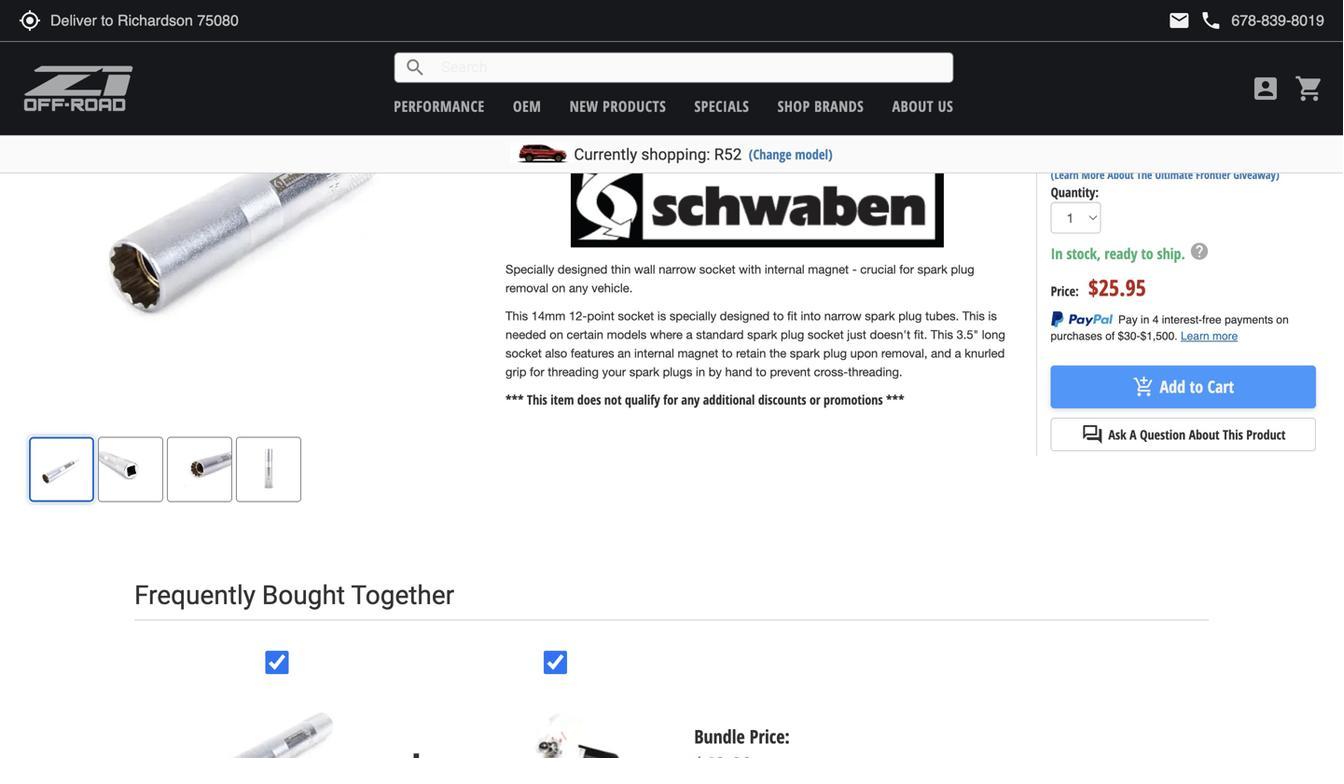 Task type: locate. For each thing, give the bounding box(es) containing it.
0 horizontal spatial -
[[852, 262, 857, 276]]

1 vertical spatial narrow
[[824, 309, 862, 323]]

0 horizontal spatial is
[[657, 309, 666, 323]]

schwaben up titan
[[528, 76, 580, 94]]

removal
[[506, 281, 549, 295]]

a down specially
[[686, 327, 693, 342]]

0 horizontal spatial for
[[530, 365, 544, 379]]

item
[[551, 391, 574, 408]]

plug up cross-
[[823, 346, 847, 360]]

0 horizontal spatial 14mm
[[531, 309, 566, 323]]

2 vertical spatial about
[[1189, 426, 1220, 443]]

thin
[[611, 262, 631, 276]]

0 vertical spatial about
[[892, 96, 934, 116]]

1 horizontal spatial frontier
[[709, 102, 761, 118]]

0 horizontal spatial ***
[[506, 391, 524, 408]]

about inside question_answer ask a question about this product
[[1189, 426, 1220, 443]]

- left crucial
[[852, 262, 857, 276]]

narrow inside this 14mm 12-point socket is specially designed to fit into narrow spark plug tubes. this is needed on certain models where a standard spark plug socket just doesn't fit. this 3.5" long socket also features an internal magnet to retain the spark plug upon removal, and a knurled grip for threading your spark plugs in by hand to prevent cross-threading.
[[824, 309, 862, 323]]

knurled
[[965, 346, 1005, 360]]

0 vertical spatial 14mm
[[593, 15, 653, 48]]

1 vertical spatial -
[[852, 262, 857, 276]]

on right the removal
[[552, 281, 566, 295]]

1 star from the left
[[492, 52, 510, 71]]

/ right d40
[[788, 102, 792, 118]]

currently
[[574, 145, 637, 164]]

my_location
[[19, 9, 41, 32]]

on inside this 14mm 12-point socket is specially designed to fit into narrow spark plug tubes. this is needed on certain models where a standard spark plug socket just doesn't fit. this 3.5" long socket also features an internal magnet to retain the spark plug upon removal, and a knurled grip for threading your spark plugs in by hand to prevent cross-threading.
[[550, 327, 563, 342]]

0 vertical spatial any
[[569, 281, 588, 295]]

is up where
[[657, 309, 666, 323]]

2 *** from the left
[[886, 391, 904, 408]]

1 horizontal spatial a
[[955, 346, 961, 360]]

discounts
[[758, 391, 806, 408]]

14mm
[[593, 15, 653, 48], [531, 309, 566, 323]]

0 vertical spatial magnet
[[808, 262, 849, 276]]

1 vertical spatial designed
[[720, 309, 770, 323]]

this
[[506, 309, 528, 323], [962, 309, 985, 323], [931, 327, 953, 342], [527, 391, 547, 408], [1223, 426, 1243, 443]]

1 horizontal spatial designed
[[720, 309, 770, 323]]

14mm for deep
[[593, 15, 653, 48]]

schwaben 14mm deep well magnetic spark plug socket - 3/8" drive star star star star star 5/5 - (3 reviews) brand: schwaben fits models: titan a60 / frontier d22 / frontier d40 / fro...
[[492, 15, 1140, 118]]

any inside specially designed thin wall narrow socket with internal magnet - crucial for spark plug removal on any vehicle.
[[569, 281, 588, 295]]

point
[[587, 309, 615, 323]]

this up 3.5"
[[962, 309, 985, 323]]

shop brands
[[778, 96, 864, 116]]

1 frontier from the left
[[622, 102, 675, 118]]

narrow inside specially designed thin wall narrow socket with internal magnet - crucial for spark plug removal on any vehicle.
[[659, 262, 696, 276]]

1 is from the left
[[657, 309, 666, 323]]

to right add at the right of the page
[[1190, 376, 1203, 399]]

add_shopping_cart
[[1133, 376, 1155, 398]]

1 vertical spatial any
[[681, 391, 700, 408]]

new products
[[570, 96, 666, 116]]

magnetic
[[761, 15, 848, 48]]

spark down an at the top of the page
[[629, 365, 659, 379]]

1 vertical spatial internal
[[634, 346, 674, 360]]

schwaben up schwaben link
[[492, 15, 587, 48]]

/ right d22 at top
[[701, 102, 706, 118]]

price: right bundle
[[750, 724, 790, 750]]

a
[[686, 327, 693, 342], [955, 346, 961, 360]]

plug
[[951, 262, 975, 276], [898, 309, 922, 323], [781, 327, 804, 342], [823, 346, 847, 360]]

this inside question_answer ask a question about this product
[[1223, 426, 1243, 443]]

0 vertical spatial price:
[[1051, 282, 1079, 300]]

star
[[492, 52, 510, 71], [510, 52, 529, 71], [529, 52, 548, 71], [548, 52, 566, 71], [566, 52, 585, 71]]

- left 3/8"
[[1028, 15, 1035, 48]]

0 vertical spatial on
[[552, 281, 566, 295]]

us
[[938, 96, 954, 116]]

socket inside specially designed thin wall narrow socket with internal magnet - crucial for spark plug removal on any vehicle.
[[699, 262, 736, 276]]

14mm up 'needed'
[[531, 309, 566, 323]]

0 horizontal spatial magnet
[[678, 346, 719, 360]]

about right question at the bottom right of page
[[1189, 426, 1220, 443]]

1 horizontal spatial for
[[663, 391, 678, 408]]

oem link
[[513, 96, 541, 116]]

/ right a60
[[614, 102, 619, 118]]

is
[[657, 309, 666, 323], [988, 309, 997, 323]]

1 vertical spatial a
[[955, 346, 961, 360]]

1 horizontal spatial ***
[[886, 391, 904, 408]]

1 horizontal spatial /
[[701, 102, 706, 118]]

0 vertical spatial internal
[[765, 262, 805, 276]]

internal inside this 14mm 12-point socket is specially designed to fit into narrow spark plug tubes. this is needed on certain models where a standard spark plug socket just doesn't fit. this 3.5" long socket also features an internal magnet to retain the spark plug upon removal, and a knurled grip for threading your spark plugs in by hand to prevent cross-threading.
[[634, 346, 674, 360]]

$25.95
[[1088, 273, 1146, 303]]

designed up standard on the top right of the page
[[720, 309, 770, 323]]

*** this item does not qualify for any additional discounts or promotions ***
[[506, 391, 904, 408]]

needed
[[506, 327, 546, 342]]

magnet
[[808, 262, 849, 276], [678, 346, 719, 360]]

plug inside specially designed thin wall narrow socket with internal magnet - crucial for spark plug removal on any vehicle.
[[951, 262, 975, 276]]

internal right with
[[765, 262, 805, 276]]

mail phone
[[1168, 9, 1222, 32]]

0 horizontal spatial internal
[[634, 346, 674, 360]]

2 horizontal spatial about
[[1189, 426, 1220, 443]]

designed up 'vehicle.'
[[558, 262, 608, 276]]

model)
[[795, 145, 833, 163]]

2 star from the left
[[510, 52, 529, 71]]

vehicle.
[[592, 281, 633, 295]]

to down standard on the top right of the page
[[722, 346, 733, 360]]

together
[[351, 580, 454, 611]]

models
[[607, 327, 647, 342]]

mail link
[[1168, 9, 1191, 32]]

for right crucial
[[899, 262, 914, 276]]

in stock, ready to ship. help
[[1051, 241, 1210, 264]]

1 horizontal spatial any
[[681, 391, 700, 408]]

***
[[506, 391, 524, 408], [886, 391, 904, 408]]

narrow right wall
[[659, 262, 696, 276]]

frequently bought together
[[134, 580, 454, 611]]

internal down where
[[634, 346, 674, 360]]

wall
[[634, 262, 655, 276]]

magnet inside specially designed thin wall narrow socket with internal magnet - crucial for spark plug removal on any vehicle.
[[808, 262, 849, 276]]

and
[[931, 346, 951, 360]]

spark up doesn't
[[865, 309, 895, 323]]

for
[[899, 262, 914, 276], [530, 365, 544, 379], [663, 391, 678, 408]]

about
[[892, 96, 934, 116], [1108, 167, 1134, 182], [1189, 426, 1220, 443]]

1 horizontal spatial -
[[1028, 15, 1035, 48]]

add_shopping_cart add to cart
[[1133, 376, 1234, 399]]

0 vertical spatial -
[[1028, 15, 1035, 48]]

0 vertical spatial for
[[899, 262, 914, 276]]

this left product
[[1223, 426, 1243, 443]]

ship.
[[1157, 244, 1185, 264]]

2 vertical spatial for
[[663, 391, 678, 408]]

specially
[[670, 309, 717, 323]]

None checkbox
[[265, 651, 289, 674], [544, 651, 567, 674], [265, 651, 289, 674], [544, 651, 567, 674]]

0 vertical spatial a
[[686, 327, 693, 342]]

0 horizontal spatial frontier
[[622, 102, 675, 118]]

plug down the fit
[[781, 327, 804, 342]]

1 vertical spatial schwaben
[[528, 76, 580, 94]]

*** down "threading."
[[886, 391, 904, 408]]

quantity:
[[1051, 184, 1099, 201]]

shop
[[778, 96, 810, 116]]

threading
[[548, 365, 599, 379]]

about left us
[[892, 96, 934, 116]]

internal
[[765, 262, 805, 276], [634, 346, 674, 360]]

question_answer
[[1081, 423, 1104, 446]]

price: down in
[[1051, 282, 1079, 300]]

prevent
[[770, 365, 811, 379]]

1 horizontal spatial internal
[[765, 262, 805, 276]]

0 horizontal spatial designed
[[558, 262, 608, 276]]

magnet up in
[[678, 346, 719, 360]]

14mm inside schwaben 14mm deep well magnetic spark plug socket - 3/8" drive star star star star star 5/5 - (3 reviews) brand: schwaben fits models: titan a60 / frontier d22 / frontier d40 / fro...
[[593, 15, 653, 48]]

for inside specially designed thin wall narrow socket with internal magnet - crucial for spark plug removal on any vehicle.
[[899, 262, 914, 276]]

Search search field
[[427, 53, 953, 82]]

- inside schwaben 14mm deep well magnetic spark plug socket - 3/8" drive star star star star star 5/5 - (3 reviews) brand: schwaben fits models: titan a60 / frontier d22 / frontier d40 / fro...
[[1028, 15, 1035, 48]]

crucial
[[860, 262, 896, 276]]

spark up tubes.
[[917, 262, 948, 276]]

oem
[[513, 96, 541, 116]]

1 horizontal spatial narrow
[[824, 309, 862, 323]]

magnet left crucial
[[808, 262, 849, 276]]

1 vertical spatial about
[[1108, 167, 1134, 182]]

magnet inside this 14mm 12-point socket is specially designed to fit into narrow spark plug tubes. this is needed on certain models where a standard spark plug socket just doesn't fit. this 3.5" long socket also features an internal magnet to retain the spark plug upon removal, and a knurled grip for threading your spark plugs in by hand to prevent cross-threading.
[[678, 346, 719, 360]]

this down tubes.
[[931, 327, 953, 342]]

1 vertical spatial 14mm
[[531, 309, 566, 323]]

0 horizontal spatial /
[[614, 102, 619, 118]]

2 horizontal spatial /
[[788, 102, 792, 118]]

on up the also
[[550, 327, 563, 342]]

frontier left d22 at top
[[622, 102, 675, 118]]

for right the grip
[[530, 365, 544, 379]]

1 horizontal spatial price:
[[1051, 282, 1079, 300]]

0 horizontal spatial any
[[569, 281, 588, 295]]

/
[[614, 102, 619, 118], [701, 102, 706, 118], [788, 102, 792, 118]]

any up 12-
[[569, 281, 588, 295]]

price: $25.95
[[1051, 273, 1146, 303]]

14mm inside this 14mm 12-point socket is specially designed to fit into narrow spark plug tubes. this is needed on certain models where a standard spark plug socket just doesn't fit. this 3.5" long socket also features an internal magnet to retain the spark plug upon removal, and a knurled grip for threading your spark plugs in by hand to prevent cross-threading.
[[531, 309, 566, 323]]

1 horizontal spatial is
[[988, 309, 997, 323]]

more
[[1082, 167, 1105, 182]]

is up long
[[988, 309, 997, 323]]

spark up retain
[[747, 327, 777, 342]]

1 vertical spatial for
[[530, 365, 544, 379]]

models:
[[512, 100, 553, 118]]

*** down the grip
[[506, 391, 524, 408]]

bought
[[262, 580, 345, 611]]

a right and
[[955, 346, 961, 360]]

frontier left d40
[[709, 102, 761, 118]]

with
[[739, 262, 761, 276]]

designed
[[558, 262, 608, 276], [720, 309, 770, 323]]

14mm for 12-
[[531, 309, 566, 323]]

0 vertical spatial designed
[[558, 262, 608, 276]]

for right 'qualify'
[[663, 391, 678, 408]]

any down in
[[681, 391, 700, 408]]

product
[[1246, 426, 1286, 443]]

to down retain
[[756, 365, 767, 379]]

0 horizontal spatial narrow
[[659, 262, 696, 276]]

phone link
[[1200, 9, 1325, 32]]

spark
[[854, 15, 907, 48]]

to left ship.
[[1141, 244, 1154, 264]]

drive
[[1090, 15, 1140, 48]]

shopping_cart
[[1295, 74, 1325, 104]]

1 vertical spatial magnet
[[678, 346, 719, 360]]

2 horizontal spatial for
[[899, 262, 914, 276]]

frontier
[[622, 102, 675, 118], [709, 102, 761, 118]]

1 horizontal spatial about
[[1108, 167, 1134, 182]]

0 vertical spatial narrow
[[659, 262, 696, 276]]

1 horizontal spatial magnet
[[808, 262, 849, 276]]

3 star from the left
[[529, 52, 548, 71]]

this up 'needed'
[[506, 309, 528, 323]]

narrow up just
[[824, 309, 862, 323]]

14mm up 5/5 -
[[593, 15, 653, 48]]

plug up fit.
[[898, 309, 922, 323]]

1 horizontal spatial 14mm
[[593, 15, 653, 48]]

plug up tubes.
[[951, 262, 975, 276]]

1 vertical spatial on
[[550, 327, 563, 342]]

socket left with
[[699, 262, 736, 276]]

internal inside specially designed thin wall narrow socket with internal magnet - crucial for spark plug removal on any vehicle.
[[765, 262, 805, 276]]

about left the
[[1108, 167, 1134, 182]]

0 horizontal spatial about
[[892, 96, 934, 116]]

on
[[552, 281, 566, 295], [550, 327, 563, 342]]

socket down the into
[[808, 327, 844, 342]]

1 vertical spatial price:
[[750, 724, 790, 750]]

shopping_cart link
[[1290, 74, 1325, 104]]



Task type: describe. For each thing, give the bounding box(es) containing it.
a
[[1130, 426, 1137, 443]]

specials link
[[695, 96, 749, 116]]

to left the fit
[[773, 309, 784, 323]]

mail
[[1168, 9, 1191, 32]]

also
[[545, 346, 567, 360]]

shopping:
[[641, 145, 710, 164]]

socket
[[960, 15, 1022, 48]]

retain
[[736, 346, 766, 360]]

d22
[[678, 102, 698, 118]]

performance
[[394, 96, 485, 116]]

2 / from the left
[[701, 102, 706, 118]]

well
[[713, 15, 755, 48]]

shop brands link
[[778, 96, 864, 116]]

account_box
[[1251, 74, 1281, 104]]

promotions
[[824, 391, 883, 408]]

0 horizontal spatial a
[[686, 327, 693, 342]]

removal,
[[881, 346, 928, 360]]

3.5"
[[957, 327, 979, 342]]

help
[[1189, 241, 1210, 262]]

in
[[1051, 244, 1063, 264]]

phone
[[1200, 9, 1222, 32]]

socket up models
[[618, 309, 654, 323]]

qualify
[[625, 391, 660, 408]]

a60
[[591, 102, 611, 118]]

currently shopping: r52 (change model)
[[574, 145, 833, 164]]

12-
[[569, 309, 587, 323]]

frequently
[[134, 580, 256, 611]]

question_answer ask a question about this product
[[1081, 423, 1286, 446]]

your
[[602, 365, 626, 379]]

about us link
[[892, 96, 954, 116]]

giveaway)
[[1233, 167, 1280, 182]]

2 is from the left
[[988, 309, 997, 323]]

features
[[571, 346, 614, 360]]

socket down 'needed'
[[506, 346, 542, 360]]

5/5 -
[[588, 54, 612, 69]]

certain
[[567, 327, 604, 342]]

to inside in stock, ready to ship. help
[[1141, 244, 1154, 264]]

(change model) link
[[749, 145, 833, 163]]

1 / from the left
[[614, 102, 619, 118]]

- inside specially designed thin wall narrow socket with internal magnet - crucial for spark plug removal on any vehicle.
[[852, 262, 857, 276]]

brands
[[814, 96, 864, 116]]

account_box link
[[1246, 74, 1285, 104]]

(learn more about the ultimate frontier giveaway)
[[1051, 167, 1280, 182]]

products
[[603, 96, 666, 116]]

new products link
[[570, 96, 666, 116]]

titan
[[556, 102, 588, 118]]

fro...
[[795, 102, 826, 118]]

z1 motorsports logo image
[[23, 65, 134, 112]]

for inside this 14mm 12-point socket is specially designed to fit into narrow spark plug tubes. this is needed on certain models where a standard spark plug socket just doesn't fit. this 3.5" long socket also features an internal magnet to retain the spark plug upon removal, and a knurled grip for threading your spark plugs in by hand to prevent cross-threading.
[[530, 365, 544, 379]]

0 horizontal spatial price:
[[750, 724, 790, 750]]

question
[[1140, 426, 1186, 443]]

fit.
[[914, 327, 927, 342]]

specials
[[695, 96, 749, 116]]

fit
[[787, 309, 797, 323]]

fits
[[492, 100, 509, 118]]

add
[[1160, 376, 1186, 399]]

new
[[570, 96, 599, 116]]

additional
[[703, 391, 755, 408]]

grip
[[506, 365, 526, 379]]

search
[[404, 56, 427, 79]]

4 star from the left
[[548, 52, 566, 71]]

3/8"
[[1041, 15, 1084, 48]]

spark inside specially designed thin wall narrow socket with internal magnet - crucial for spark plug removal on any vehicle.
[[917, 262, 948, 276]]

stock,
[[1067, 244, 1101, 264]]

upon
[[850, 346, 878, 360]]

this left item
[[527, 391, 547, 408]]

cart
[[1208, 376, 1234, 399]]

where
[[650, 327, 683, 342]]

schwaben link
[[528, 76, 580, 94]]

3 / from the left
[[788, 102, 792, 118]]

the
[[1137, 167, 1152, 182]]

ask
[[1109, 426, 1127, 443]]

the
[[770, 346, 787, 360]]

threading.
[[848, 365, 903, 379]]

bundle price:
[[694, 724, 790, 750]]

designed inside specially designed thin wall narrow socket with internal magnet - crucial for spark plug removal on any vehicle.
[[558, 262, 608, 276]]

tubes.
[[925, 309, 959, 323]]

price: inside the price: $25.95
[[1051, 282, 1079, 300]]

0 vertical spatial schwaben
[[492, 15, 587, 48]]

performance link
[[394, 96, 485, 116]]

does
[[577, 391, 601, 408]]

(change
[[749, 145, 792, 163]]

deep
[[659, 15, 707, 48]]

spark up 'prevent'
[[790, 346, 820, 360]]

plugs
[[663, 365, 692, 379]]

not
[[604, 391, 622, 408]]

1 *** from the left
[[506, 391, 524, 408]]

on inside specially designed thin wall narrow socket with internal magnet - crucial for spark plug removal on any vehicle.
[[552, 281, 566, 295]]

standard
[[696, 327, 744, 342]]

plug
[[913, 15, 954, 48]]

in
[[696, 365, 705, 379]]

designed inside this 14mm 12-point socket is specially designed to fit into narrow spark plug tubes. this is needed on certain models where a standard spark plug socket just doesn't fit. this 3.5" long socket also features an internal magnet to retain the spark plug upon removal, and a knurled grip for threading your spark plugs in by hand to prevent cross-threading.
[[720, 309, 770, 323]]

5 star from the left
[[566, 52, 585, 71]]

an
[[618, 346, 631, 360]]

2 frontier from the left
[[709, 102, 761, 118]]

r52
[[714, 145, 742, 164]]

into
[[801, 309, 821, 323]]

doesn't
[[870, 327, 911, 342]]

(learn more about the ultimate frontier giveaway) link
[[1051, 167, 1280, 182]]

cross-
[[814, 365, 848, 379]]



Task type: vqa. For each thing, say whether or not it's contained in the screenshot.
the '*** This item does not qualify for any additional discounts or promotions ***'
yes



